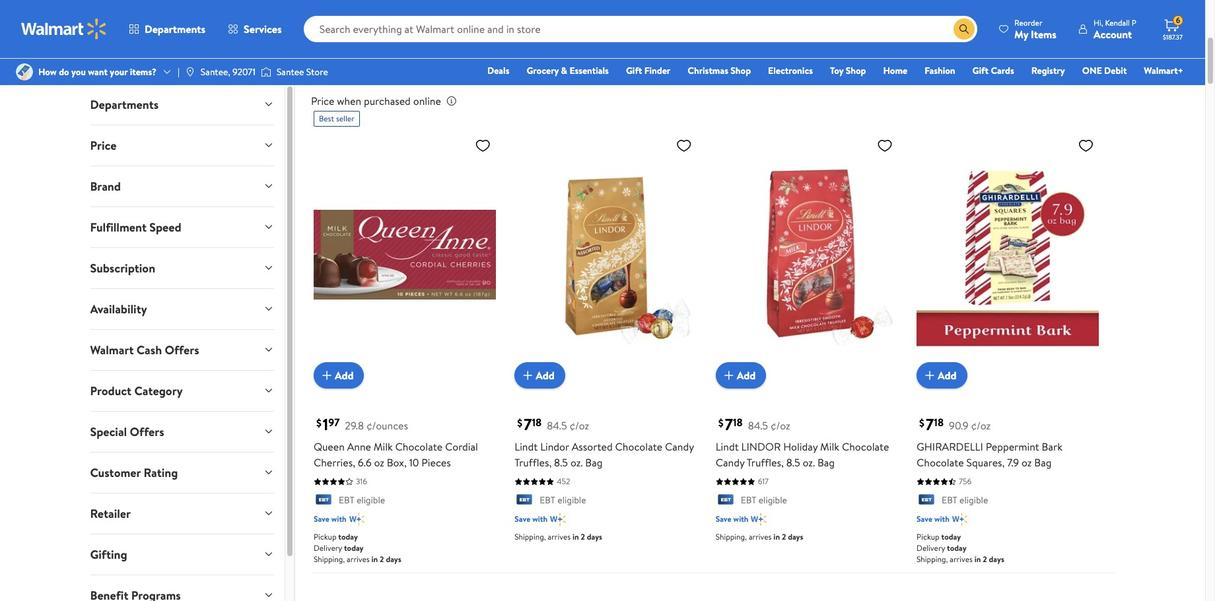 Task type: vqa. For each thing, say whether or not it's contained in the screenshot.


Task type: describe. For each thing, give the bounding box(es) containing it.
store
[[306, 65, 328, 79]]

chocolate for $ 1 97 29.8 ¢/ounces queen anne milk chocolate cordial cherries, 6.6 oz box, 10 pieces
[[395, 440, 443, 455]]

customer
[[90, 465, 141, 482]]

one debit link
[[1077, 63, 1133, 78]]

bark
[[1042, 440, 1063, 455]]

ebt eligible for $ 7 18 90.9 ¢/oz ghirardelli peppermint bark chocolate squares, 7.9 oz bag
[[942, 494, 988, 507]]

how do you want your items?
[[38, 65, 157, 79]]

pickup for 1
[[314, 532, 337, 543]]

walmart cash offers
[[90, 342, 199, 359]]

electronics
[[768, 64, 813, 77]]

santee,
[[201, 65, 230, 79]]

items
[[1031, 27, 1057, 41]]

christmas candy in candy (1000+)
[[311, 66, 501, 84]]

debit
[[1105, 64, 1127, 77]]

add to favorites list, lindt lindor assorted chocolate candy truffles, 8.5 oz. bag image
[[676, 137, 692, 154]]

special offers tab
[[80, 412, 285, 452]]

shipping, arrives in 2 days for $ 7 18 84.5 ¢/oz lindt lindor holiday milk chocolate candy truffles, 8.5 oz. bag
[[716, 532, 804, 543]]

services
[[244, 22, 282, 36]]

truffles, inside $ 7 18 84.5 ¢/oz lindt lindor assorted chocolate candy truffles, 8.5 oz. bag
[[515, 456, 552, 470]]

Search search field
[[304, 16, 978, 42]]

walmart plus image for 1
[[349, 514, 365, 527]]

chocolate for $ 7 18 90.9 ¢/oz ghirardelli peppermint bark chocolate squares, 7.9 oz bag
[[917, 456, 964, 470]]

subscription
[[90, 260, 155, 277]]

my
[[1015, 27, 1029, 41]]

 image for santee, 92071
[[185, 67, 195, 77]]

ebt for $ 1 97 29.8 ¢/ounces queen anne milk chocolate cordial cherries, 6.6 oz box, 10 pieces
[[339, 494, 354, 507]]

toy shop link
[[824, 63, 872, 78]]

product category tab
[[80, 371, 285, 412]]

bag inside $ 7 18 84.5 ¢/oz lindt lindor assorted chocolate candy truffles, 8.5 oz. bag
[[585, 456, 603, 470]]

availability tab
[[80, 289, 285, 330]]

lindt for $ 7 18 84.5 ¢/oz lindt lindor holiday milk chocolate candy truffles, 8.5 oz. bag
[[716, 440, 739, 455]]

ebt image for $ 7 18 90.9 ¢/oz ghirardelli peppermint bark chocolate squares, 7.9 oz bag
[[917, 495, 937, 508]]

ebt for $ 7 18 84.5 ¢/oz lindt lindor holiday milk chocolate candy truffles, 8.5 oz. bag
[[741, 494, 757, 507]]

cordial
[[445, 440, 478, 455]]

want
[[88, 65, 108, 79]]

save with for $ 7 18 84.5 ¢/oz lindt lindor assorted chocolate candy truffles, 8.5 oz. bag
[[515, 514, 548, 525]]

fashion link
[[919, 63, 961, 78]]

$ for $ 1 97 29.8 ¢/ounces queen anne milk chocolate cordial cherries, 6.6 oz box, 10 pieces
[[316, 416, 322, 431]]

milk inside the $ 1 97 29.8 ¢/ounces queen anne milk chocolate cordial cherries, 6.6 oz box, 10 pieces
[[374, 440, 393, 455]]

availability button
[[80, 289, 285, 330]]

candy inside $ 7 18 84.5 ¢/oz lindt lindor holiday milk chocolate candy truffles, 8.5 oz. bag
[[716, 456, 745, 470]]

90.9
[[949, 419, 969, 433]]

1 add from the left
[[335, 369, 354, 383]]

add to cart image for queen anne milk chocolate cordial cherries, 6.6 oz box, 10 pieces image
[[319, 368, 335, 384]]

oz. inside $ 7 18 84.5 ¢/oz lindt lindor holiday milk chocolate candy truffles, 8.5 oz. bag
[[803, 456, 815, 470]]

7 for $ 7 18 90.9 ¢/oz ghirardelli peppermint bark chocolate squares, 7.9 oz bag
[[926, 414, 934, 436]]

essentials
[[570, 64, 609, 77]]

with for $ 7 18 84.5 ¢/oz lindt lindor holiday milk chocolate candy truffles, 8.5 oz. bag
[[734, 514, 749, 525]]

cards
[[991, 64, 1014, 77]]

gift for gift finder
[[626, 64, 642, 77]]

squares,
[[967, 456, 1005, 470]]

hi,
[[1094, 17, 1103, 28]]

756
[[959, 476, 972, 488]]

bag inside $ 7 18 90.9 ¢/oz ghirardelli peppermint bark chocolate squares, 7.9 oz bag
[[1035, 456, 1052, 470]]

when
[[337, 94, 361, 108]]

gift finder
[[626, 64, 671, 77]]

¢/oz for $ 7 18 84.5 ¢/oz lindt lindor assorted chocolate candy truffles, 8.5 oz. bag
[[570, 419, 589, 433]]

10
[[409, 456, 419, 470]]

best
[[319, 113, 334, 124]]

your
[[110, 65, 128, 79]]

special offers button
[[80, 412, 285, 452]]

walmart cash offers button
[[80, 330, 285, 371]]

retailer tab
[[80, 494, 285, 534]]

product category
[[90, 383, 183, 400]]

deals
[[487, 64, 510, 77]]

1 vertical spatial departments button
[[80, 85, 285, 125]]

(1000+)
[[465, 68, 501, 83]]

8.5 inside $ 7 18 84.5 ¢/oz lindt lindor assorted chocolate candy truffles, 8.5 oz. bag
[[554, 456, 568, 470]]

$187.37
[[1163, 32, 1183, 42]]

$ for $ 7 18 84.5 ¢/oz lindt lindor assorted chocolate candy truffles, 8.5 oz. bag
[[517, 416, 523, 431]]

walmart image
[[21, 18, 107, 40]]

lindt lindor holiday milk chocolate candy truffles, 8.5 oz. bag image
[[716, 132, 898, 379]]

cherries,
[[314, 456, 355, 470]]

add button for $ 7 18 84.5 ¢/oz lindt lindor assorted chocolate candy truffles, 8.5 oz. bag
[[515, 363, 565, 389]]

7 for $ 7 18 84.5 ¢/oz lindt lindor assorted chocolate candy truffles, 8.5 oz. bag
[[524, 414, 532, 436]]

delivery for 7
[[917, 543, 945, 555]]

santee store
[[277, 65, 328, 79]]

product category button
[[80, 371, 285, 412]]

eligible for $ 1 97 29.8 ¢/ounces queen anne milk chocolate cordial cherries, 6.6 oz box, 10 pieces
[[357, 494, 385, 507]]

gifting tab
[[80, 535, 285, 575]]

candy inside $ 7 18 84.5 ¢/oz lindt lindor assorted chocolate candy truffles, 8.5 oz. bag
[[665, 440, 694, 455]]

walmart plus image for 7
[[751, 514, 767, 527]]

speed
[[149, 219, 181, 236]]

shop for toy shop
[[846, 64, 866, 77]]

save for $ 1 97 29.8 ¢/ounces queen anne milk chocolate cordial cherries, 6.6 oz box, 10 pieces
[[314, 514, 330, 525]]

29.8
[[345, 419, 364, 433]]

add to favorites list, queen anne milk chocolate cordial cherries, 6.6 oz box, 10 pieces image
[[475, 137, 491, 154]]

customer rating tab
[[80, 453, 285, 493]]

special
[[90, 424, 127, 441]]

gifting button
[[80, 535, 285, 575]]

christmas shop link
[[682, 63, 757, 78]]

online
[[413, 94, 441, 108]]

brand
[[90, 178, 121, 195]]

how
[[38, 65, 57, 79]]

452
[[557, 476, 570, 488]]

kendall
[[1105, 17, 1130, 28]]

cash
[[137, 342, 162, 359]]

add for $ 7 18 84.5 ¢/oz lindt lindor holiday milk chocolate candy truffles, 8.5 oz. bag
[[737, 369, 756, 383]]

queen
[[314, 440, 345, 455]]

$ 7 18 84.5 ¢/oz lindt lindor assorted chocolate candy truffles, 8.5 oz. bag
[[515, 414, 694, 470]]

$ 7 18 84.5 ¢/oz lindt lindor holiday milk chocolate candy truffles, 8.5 oz. bag
[[716, 414, 889, 470]]

¢/oz for $ 7 18 84.5 ¢/oz lindt lindor holiday milk chocolate candy truffles, 8.5 oz. bag
[[771, 419, 790, 433]]

with for $ 7 18 84.5 ¢/oz lindt lindor assorted chocolate candy truffles, 8.5 oz. bag
[[533, 514, 548, 525]]

price button
[[80, 126, 285, 166]]

fulfillment speed
[[90, 219, 181, 236]]

add for $ 7 18 90.9 ¢/oz ghirardelli peppermint bark chocolate squares, 7.9 oz bag
[[938, 369, 957, 383]]

1 vertical spatial offers
[[130, 424, 164, 441]]

save with for $ 1 97 29.8 ¢/ounces queen anne milk chocolate cordial cherries, 6.6 oz box, 10 pieces
[[314, 514, 347, 525]]

rating
[[144, 465, 178, 482]]

$ 1 97 29.8 ¢/ounces queen anne milk chocolate cordial cherries, 6.6 oz box, 10 pieces
[[314, 414, 478, 470]]

electronics link
[[762, 63, 819, 78]]

hi, kendall p account
[[1094, 17, 1137, 41]]

oz inside $ 7 18 90.9 ¢/oz ghirardelli peppermint bark chocolate squares, 7.9 oz bag
[[1022, 456, 1032, 470]]

eligible for $ 7 18 84.5 ¢/oz lindt lindor holiday milk chocolate candy truffles, 8.5 oz. bag
[[759, 494, 787, 507]]

add for $ 7 18 84.5 ¢/oz lindt lindor assorted chocolate candy truffles, 8.5 oz. bag
[[536, 369, 555, 383]]

grocery & essentials link
[[521, 63, 615, 78]]

deals link
[[482, 63, 516, 78]]

add button for $ 7 18 90.9 ¢/oz ghirardelli peppermint bark chocolate squares, 7.9 oz bag
[[917, 363, 967, 389]]

7 for $ 7 18 84.5 ¢/oz lindt lindor holiday milk chocolate candy truffles, 8.5 oz. bag
[[725, 414, 733, 436]]

category
[[134, 383, 183, 400]]

walmart
[[90, 342, 134, 359]]

18 for $ 7 18 84.5 ¢/oz lindt lindor holiday milk chocolate candy truffles, 8.5 oz. bag
[[733, 416, 743, 430]]

97
[[328, 416, 340, 430]]

ebt image for 1
[[314, 495, 334, 508]]

queen anne milk chocolate cordial cherries, 6.6 oz box, 10 pieces image
[[314, 132, 496, 379]]

peppermint
[[986, 440, 1040, 455]]

services button
[[217, 13, 293, 45]]

walmart+ link
[[1138, 63, 1190, 78]]

availability
[[90, 301, 147, 318]]

ebt for $ 7 18 84.5 ¢/oz lindt lindor assorted chocolate candy truffles, 8.5 oz. bag
[[540, 494, 556, 507]]

holiday
[[784, 440, 818, 455]]

6
[[1176, 15, 1181, 26]]

toy
[[830, 64, 844, 77]]

truffles, inside $ 7 18 84.5 ¢/oz lindt lindor holiday milk chocolate candy truffles, 8.5 oz. bag
[[747, 456, 784, 470]]

grocery
[[527, 64, 559, 77]]

add to cart image for $ 7 18 90.9 ¢/oz ghirardelli peppermint bark chocolate squares, 7.9 oz bag
[[922, 368, 938, 384]]

home link
[[878, 63, 914, 78]]

fashion
[[925, 64, 956, 77]]

84.5 for $ 7 18 84.5 ¢/oz lindt lindor holiday milk chocolate candy truffles, 8.5 oz. bag
[[748, 419, 768, 433]]

save with for $ 7 18 84.5 ¢/oz lindt lindor holiday milk chocolate candy truffles, 8.5 oz. bag
[[716, 514, 749, 525]]

delivery for 1
[[314, 543, 342, 555]]



Task type: locate. For each thing, give the bounding box(es) containing it.
2 add button from the left
[[515, 363, 565, 389]]

price up best
[[311, 94, 335, 108]]

0 horizontal spatial 18
[[532, 416, 542, 430]]

0 vertical spatial departments button
[[118, 13, 217, 45]]

ebt eligible for $ 7 18 84.5 ¢/oz lindt lindor assorted chocolate candy truffles, 8.5 oz. bag
[[540, 494, 586, 507]]

4 save with from the left
[[917, 514, 950, 525]]

ebt image for $ 7 18 84.5 ¢/oz lindt lindor holiday milk chocolate candy truffles, 8.5 oz. bag
[[716, 495, 736, 508]]

18 inside $ 7 18 84.5 ¢/oz lindt lindor holiday milk chocolate candy truffles, 8.5 oz. bag
[[733, 416, 743, 430]]

ebt down cherries,
[[339, 494, 354, 507]]

0 horizontal spatial 84.5
[[547, 419, 567, 433]]

with for $ 1 97 29.8 ¢/ounces queen anne milk chocolate cordial cherries, 6.6 oz box, 10 pieces
[[331, 514, 347, 525]]

price tab
[[80, 126, 285, 166]]

save
[[314, 514, 330, 525], [515, 514, 531, 525], [716, 514, 732, 525], [917, 514, 933, 525]]

1 eligible from the left
[[357, 494, 385, 507]]

1 vertical spatial price
[[90, 137, 117, 154]]

84.5 for $ 7 18 84.5 ¢/oz lindt lindor assorted chocolate candy truffles, 8.5 oz. bag
[[547, 419, 567, 433]]

0 horizontal spatial ebt image
[[716, 495, 736, 508]]

1 horizontal spatial ¢/oz
[[771, 419, 790, 433]]

2 horizontal spatial 7
[[926, 414, 934, 436]]

2 walmart plus image from the left
[[751, 514, 767, 527]]

ebt
[[339, 494, 354, 507], [540, 494, 556, 507], [741, 494, 757, 507], [942, 494, 958, 507]]

departments up | at the left top of the page
[[145, 22, 205, 36]]

departments tab
[[80, 85, 285, 125]]

1 horizontal spatial bag
[[818, 456, 835, 470]]

christmas for shop
[[688, 64, 729, 77]]

truffles, down lindor
[[515, 456, 552, 470]]

1 delivery from the left
[[314, 543, 342, 555]]

ebt eligible for $ 7 18 84.5 ¢/oz lindt lindor holiday milk chocolate candy truffles, 8.5 oz. bag
[[741, 494, 787, 507]]

bag down holiday
[[818, 456, 835, 470]]

4 eligible from the left
[[960, 494, 988, 507]]

2 ¢/oz from the left
[[771, 419, 790, 433]]

1 walmart plus image from the left
[[550, 514, 566, 527]]

8.5
[[554, 456, 568, 470], [787, 456, 800, 470]]

1 horizontal spatial price
[[311, 94, 335, 108]]

lindt inside $ 7 18 84.5 ¢/oz lindt lindor holiday milk chocolate candy truffles, 8.5 oz. bag
[[716, 440, 739, 455]]

0 horizontal spatial  image
[[185, 67, 195, 77]]

1 horizontal spatial oz
[[1022, 456, 1032, 470]]

lindt for $ 7 18 84.5 ¢/oz lindt lindor assorted chocolate candy truffles, 8.5 oz. bag
[[515, 440, 538, 455]]

oz. down holiday
[[803, 456, 815, 470]]

1 horizontal spatial ebt image
[[515, 495, 535, 508]]

2 shipping, arrives in 2 days from the left
[[716, 532, 804, 543]]

18 left 90.9
[[934, 416, 944, 430]]

departments down your at the left top of the page
[[90, 96, 159, 113]]

|
[[178, 65, 180, 79]]

1 with from the left
[[331, 514, 347, 525]]

2 oz. from the left
[[803, 456, 815, 470]]

2 oz from the left
[[1022, 456, 1032, 470]]

2 truffles, from the left
[[747, 456, 784, 470]]

1 ebt from the left
[[339, 494, 354, 507]]

eligible
[[357, 494, 385, 507], [558, 494, 586, 507], [759, 494, 787, 507], [960, 494, 988, 507]]

1 shop from the left
[[731, 64, 751, 77]]

84.5 up 'lindor'
[[748, 419, 768, 433]]

8.5 down lindor
[[554, 456, 568, 470]]

christmas up when
[[311, 66, 369, 84]]

shipping,
[[515, 532, 546, 543], [716, 532, 747, 543], [314, 555, 345, 566], [917, 555, 948, 566]]

1 add button from the left
[[314, 363, 364, 389]]

eligible for $ 7 18 84.5 ¢/oz lindt lindor assorted chocolate candy truffles, 8.5 oz. bag
[[558, 494, 586, 507]]

gift
[[626, 64, 642, 77], [973, 64, 989, 77]]

0 horizontal spatial truffles,
[[515, 456, 552, 470]]

lindt left 'lindor'
[[716, 440, 739, 455]]

7 inside $ 7 18 84.5 ¢/oz lindt lindor assorted chocolate candy truffles, 8.5 oz. bag
[[524, 414, 532, 436]]

items?
[[130, 65, 157, 79]]

ebt image
[[716, 495, 736, 508], [917, 495, 937, 508]]

$ for $ 7 18 84.5 ¢/oz lindt lindor holiday milk chocolate candy truffles, 8.5 oz. bag
[[718, 416, 724, 431]]

$ 7 18 90.9 ¢/oz ghirardelli peppermint bark chocolate squares, 7.9 oz bag
[[917, 414, 1063, 470]]

3 ebt eligible from the left
[[741, 494, 787, 507]]

2 milk from the left
[[820, 440, 840, 455]]

add to cart image
[[520, 368, 536, 384], [922, 368, 938, 384]]

departments
[[145, 22, 205, 36], [90, 96, 159, 113]]

2 eligible from the left
[[558, 494, 586, 507]]

gift inside gift cards link
[[973, 64, 989, 77]]

6.6
[[358, 456, 372, 470]]

1 8.5 from the left
[[554, 456, 568, 470]]

¢/oz inside $ 7 18 84.5 ¢/oz lindt lindor holiday milk chocolate candy truffles, 8.5 oz. bag
[[771, 419, 790, 433]]

3 add from the left
[[737, 369, 756, 383]]

1 ebt eligible from the left
[[339, 494, 385, 507]]

with
[[331, 514, 347, 525], [533, 514, 548, 525], [734, 514, 749, 525], [935, 514, 950, 525]]

santee, 92071
[[201, 65, 256, 79]]

gift inside gift finder link
[[626, 64, 642, 77]]

account
[[1094, 27, 1132, 41]]

ebt eligible for $ 1 97 29.8 ¢/ounces queen anne milk chocolate cordial cherries, 6.6 oz box, 10 pieces
[[339, 494, 385, 507]]

2 shop from the left
[[846, 64, 866, 77]]

0 horizontal spatial ¢/oz
[[570, 419, 589, 433]]

3 add button from the left
[[716, 363, 766, 389]]

eligible down the 316
[[357, 494, 385, 507]]

1 add to cart image from the left
[[520, 368, 536, 384]]

1 horizontal spatial christmas
[[688, 64, 729, 77]]

milk right holiday
[[820, 440, 840, 455]]

18 for $ 7 18 84.5 ¢/oz lindt lindor assorted chocolate candy truffles, 8.5 oz. bag
[[532, 416, 542, 430]]

1 horizontal spatial 7
[[725, 414, 733, 436]]

ebt down 'lindor'
[[741, 494, 757, 507]]

ebt eligible down 452
[[540, 494, 586, 507]]

walmart+
[[1144, 64, 1184, 77]]

price for price
[[90, 137, 117, 154]]

1
[[323, 414, 328, 436]]

2 7 from the left
[[725, 414, 733, 436]]

offers right cash
[[165, 342, 199, 359]]

seller
[[336, 113, 355, 124]]

search image
[[101, 29, 111, 40]]

1 horizontal spatial shop
[[846, 64, 866, 77]]

8.5 down holiday
[[787, 456, 800, 470]]

p
[[1132, 17, 1137, 28]]

1 horizontal spatial 84.5
[[748, 419, 768, 433]]

shipping, arrives in 2 days down 617
[[716, 532, 804, 543]]

6 $187.37
[[1163, 15, 1183, 42]]

box,
[[387, 456, 407, 470]]

price for price when purchased online
[[311, 94, 335, 108]]

3 ¢/oz from the left
[[971, 419, 991, 433]]

$ for $ 7 18 90.9 ¢/oz ghirardelli peppermint bark chocolate squares, 7.9 oz bag
[[920, 416, 925, 431]]

shop inside 'christmas shop' link
[[731, 64, 751, 77]]

chocolate for $ 7 18 84.5 ¢/oz lindt lindor assorted chocolate candy truffles, 8.5 oz. bag
[[615, 440, 663, 455]]

christmas right finder
[[688, 64, 729, 77]]

chocolate inside $ 7 18 90.9 ¢/oz ghirardelli peppermint bark chocolate squares, 7.9 oz bag
[[917, 456, 964, 470]]

truffles,
[[515, 456, 552, 470], [747, 456, 784, 470]]

ebt image
[[314, 495, 334, 508], [515, 495, 535, 508]]

1 horizontal spatial add to cart image
[[922, 368, 938, 384]]

1 horizontal spatial lindt
[[716, 440, 739, 455]]

1 horizontal spatial delivery
[[917, 543, 945, 555]]

add to cart image for lindt lindor holiday milk chocolate candy truffles, 8.5 oz. bag image
[[721, 368, 737, 384]]

Walmart Site-Wide search field
[[304, 16, 978, 42]]

0 horizontal spatial pickup today delivery today shipping, arrives in 2 days
[[314, 532, 401, 566]]

1 horizontal spatial gift
[[973, 64, 989, 77]]

search icon image
[[959, 24, 970, 34]]

84.5 up lindor
[[547, 419, 567, 433]]

1 horizontal spatial truffles,
[[747, 456, 784, 470]]

walmart plus image down 452
[[550, 514, 566, 527]]

4 save from the left
[[917, 514, 933, 525]]

milk inside $ 7 18 84.5 ¢/oz lindt lindor holiday milk chocolate candy truffles, 8.5 oz. bag
[[820, 440, 840, 455]]

18 for $ 7 18 90.9 ¢/oz ghirardelli peppermint bark chocolate squares, 7.9 oz bag
[[934, 416, 944, 430]]

7 inside $ 7 18 90.9 ¢/oz ghirardelli peppermint bark chocolate squares, 7.9 oz bag
[[926, 414, 934, 436]]

save for $ 7 18 90.9 ¢/oz ghirardelli peppermint bark chocolate squares, 7.9 oz bag
[[917, 514, 933, 525]]

2 with from the left
[[533, 514, 548, 525]]

1 lindt from the left
[[515, 440, 538, 455]]

save for $ 7 18 84.5 ¢/oz lindt lindor holiday milk chocolate candy truffles, 8.5 oz. bag
[[716, 514, 732, 525]]

1 84.5 from the left
[[547, 419, 567, 433]]

2 horizontal spatial bag
[[1035, 456, 1052, 470]]

¢/oz right 90.9
[[971, 419, 991, 433]]

0 vertical spatial offers
[[165, 342, 199, 359]]

walmart cash offers tab
[[80, 330, 285, 371]]

1 ebt image from the left
[[716, 495, 736, 508]]

1 horizontal spatial offers
[[165, 342, 199, 359]]

lindt left lindor
[[515, 440, 538, 455]]

0 horizontal spatial oz.
[[571, 456, 583, 470]]

0 horizontal spatial walmart plus image
[[550, 514, 566, 527]]

2 delivery from the left
[[917, 543, 945, 555]]

0 horizontal spatial 8.5
[[554, 456, 568, 470]]

¢/oz inside $ 7 18 90.9 ¢/oz ghirardelli peppermint bark chocolate squares, 7.9 oz bag
[[971, 419, 991, 433]]

3 $ from the left
[[718, 416, 724, 431]]

lindor
[[540, 440, 569, 455]]

0 horizontal spatial bag
[[585, 456, 603, 470]]

2 walmart plus image from the left
[[952, 514, 968, 527]]

shop inside toy shop link
[[846, 64, 866, 77]]

oz inside the $ 1 97 29.8 ¢/ounces queen anne milk chocolate cordial cherries, 6.6 oz box, 10 pieces
[[374, 456, 384, 470]]

 image
[[261, 65, 271, 79], [185, 67, 195, 77]]

chocolate
[[395, 440, 443, 455], [615, 440, 663, 455], [842, 440, 889, 455], [917, 456, 964, 470]]

walmart plus image
[[550, 514, 566, 527], [952, 514, 968, 527]]

2 add from the left
[[536, 369, 555, 383]]

tab
[[80, 576, 285, 602]]

grocery & essentials
[[527, 64, 609, 77]]

0 horizontal spatial ebt image
[[314, 495, 334, 508]]

ebt eligible down the 316
[[339, 494, 385, 507]]

2 bag from the left
[[818, 456, 835, 470]]

Search in christmas candy search field
[[90, 19, 489, 51]]

gift cards link
[[967, 63, 1020, 78]]

$ inside $ 7 18 84.5 ¢/oz lindt lindor holiday milk chocolate candy truffles, 8.5 oz. bag
[[718, 416, 724, 431]]

0 vertical spatial departments
[[145, 22, 205, 36]]

subscription button
[[80, 248, 285, 289]]

departments button down | at the left top of the page
[[80, 85, 285, 125]]

7 inside $ 7 18 84.5 ¢/oz lindt lindor holiday milk chocolate candy truffles, 8.5 oz. bag
[[725, 414, 733, 436]]

chocolate down ghirardelli
[[917, 456, 964, 470]]

bag down assorted
[[585, 456, 603, 470]]

christmas shop
[[688, 64, 751, 77]]

1 vertical spatial departments
[[90, 96, 159, 113]]

truffles, down 'lindor'
[[747, 456, 784, 470]]

walmart plus image down 756 in the right of the page
[[952, 514, 968, 527]]

eligible down 756 in the right of the page
[[960, 494, 988, 507]]

toy shop
[[830, 64, 866, 77]]

price up brand
[[90, 137, 117, 154]]

ebt eligible
[[339, 494, 385, 507], [540, 494, 586, 507], [741, 494, 787, 507], [942, 494, 988, 507]]

4 with from the left
[[935, 514, 950, 525]]

1 horizontal spatial shipping, arrives in 2 days
[[716, 532, 804, 543]]

bag inside $ 7 18 84.5 ¢/oz lindt lindor holiday milk chocolate candy truffles, 8.5 oz. bag
[[818, 456, 835, 470]]

one debit
[[1082, 64, 1127, 77]]

reorder my items
[[1015, 17, 1057, 41]]

registry
[[1032, 64, 1065, 77]]

18 inside $ 7 18 84.5 ¢/oz lindt lindor assorted chocolate candy truffles, 8.5 oz. bag
[[532, 416, 542, 430]]

registry link
[[1026, 63, 1071, 78]]

0 horizontal spatial add to cart image
[[319, 368, 335, 384]]

subscription tab
[[80, 248, 285, 289]]

1 milk from the left
[[374, 440, 393, 455]]

fulfillment
[[90, 219, 147, 236]]

1 pickup today delivery today shipping, arrives in 2 days from the left
[[314, 532, 401, 566]]

3 save from the left
[[716, 514, 732, 525]]

2 $ from the left
[[517, 416, 523, 431]]

fulfillment speed tab
[[80, 207, 285, 248]]

1 7 from the left
[[524, 414, 532, 436]]

4 ebt from the left
[[942, 494, 958, 507]]

add to cart image for $ 7 18 84.5 ¢/oz lindt lindor assorted chocolate candy truffles, 8.5 oz. bag
[[520, 368, 536, 384]]

2 horizontal spatial 18
[[934, 416, 944, 430]]

gifting
[[90, 547, 127, 563]]

¢/oz for $ 7 18 90.9 ¢/oz ghirardelli peppermint bark chocolate squares, 7.9 oz bag
[[971, 419, 991, 433]]

 image right 92071
[[261, 65, 271, 79]]

walmart plus image
[[349, 514, 365, 527], [751, 514, 767, 527]]

brand tab
[[80, 166, 285, 207]]

pickup today delivery today shipping, arrives in 2 days for 1
[[314, 532, 401, 566]]

617
[[758, 476, 769, 488]]

84.5 inside $ 7 18 84.5 ¢/oz lindt lindor assorted chocolate candy truffles, 8.5 oz. bag
[[547, 419, 567, 433]]

0 horizontal spatial oz
[[374, 456, 384, 470]]

price when purchased online
[[311, 94, 441, 108]]

chocolate right holiday
[[842, 440, 889, 455]]

best seller
[[319, 113, 355, 124]]

1 bag from the left
[[585, 456, 603, 470]]

2 8.5 from the left
[[787, 456, 800, 470]]

lindt lindor assorted chocolate candy truffles, 8.5 oz. bag image
[[515, 132, 697, 379]]

1 walmart plus image from the left
[[349, 514, 365, 527]]

2 add to cart image from the left
[[922, 368, 938, 384]]

0 horizontal spatial offers
[[130, 424, 164, 441]]

retailer
[[90, 506, 131, 522]]

2 pickup from the left
[[917, 532, 940, 543]]

shop left the electronics
[[731, 64, 751, 77]]

price
[[311, 94, 335, 108], [90, 137, 117, 154]]

pieces
[[422, 456, 451, 470]]

8.5 inside $ 7 18 84.5 ¢/oz lindt lindor holiday milk chocolate candy truffles, 8.5 oz. bag
[[787, 456, 800, 470]]

gift for gift cards
[[973, 64, 989, 77]]

add to cart image
[[319, 368, 335, 384], [721, 368, 737, 384]]

candy
[[372, 66, 409, 84], [426, 66, 463, 84], [665, 440, 694, 455], [716, 456, 745, 470]]

offers
[[165, 342, 199, 359], [130, 424, 164, 441]]

do
[[59, 65, 69, 79]]

$ inside $ 7 18 84.5 ¢/oz lindt lindor assorted chocolate candy truffles, 8.5 oz. bag
[[517, 416, 523, 431]]

2
[[581, 532, 585, 543], [782, 532, 786, 543], [380, 555, 384, 566], [983, 555, 987, 566]]

1 pickup from the left
[[314, 532, 337, 543]]

1 $ from the left
[[316, 416, 322, 431]]

walmart plus image for $ 7 18 84.5 ¢/oz lindt lindor assorted chocolate candy truffles, 8.5 oz. bag
[[550, 514, 566, 527]]

4 ebt eligible from the left
[[942, 494, 988, 507]]

¢/oz
[[570, 419, 589, 433], [771, 419, 790, 433], [971, 419, 991, 433]]

milk up box,
[[374, 440, 393, 455]]

milk
[[374, 440, 393, 455], [820, 440, 840, 455]]

0 horizontal spatial milk
[[374, 440, 393, 455]]

1 horizontal spatial add to cart image
[[721, 368, 737, 384]]

ebt image for 7
[[515, 495, 535, 508]]

finder
[[645, 64, 671, 77]]

0 horizontal spatial shipping, arrives in 2 days
[[515, 532, 602, 543]]

2 18 from the left
[[733, 416, 743, 430]]

316
[[356, 476, 367, 488]]

3 save with from the left
[[716, 514, 749, 525]]

18 inside $ 7 18 90.9 ¢/oz ghirardelli peppermint bark chocolate squares, 7.9 oz bag
[[934, 416, 944, 430]]

1 horizontal spatial 8.5
[[787, 456, 800, 470]]

price inside dropdown button
[[90, 137, 117, 154]]

2 save with from the left
[[515, 514, 548, 525]]

1 ¢/oz from the left
[[570, 419, 589, 433]]

ebt eligible down 756 in the right of the page
[[942, 494, 988, 507]]

eligible for $ 7 18 90.9 ¢/oz ghirardelli peppermint bark chocolate squares, 7.9 oz bag
[[960, 494, 988, 507]]

7.9
[[1007, 456, 1019, 470]]

 image right | at the left top of the page
[[185, 67, 195, 77]]

3 bag from the left
[[1035, 456, 1052, 470]]

0 horizontal spatial pickup
[[314, 532, 337, 543]]

save for $ 7 18 84.5 ¢/oz lindt lindor assorted chocolate candy truffles, 8.5 oz. bag
[[515, 514, 531, 525]]

anne
[[347, 440, 371, 455]]

0 vertical spatial price
[[311, 94, 335, 108]]

1 horizontal spatial pickup
[[917, 532, 940, 543]]

2 ebt from the left
[[540, 494, 556, 507]]

ebt eligible down 617
[[741, 494, 787, 507]]

18 up lindor
[[532, 416, 542, 430]]

None search field
[[74, 0, 1131, 51]]

offers right special
[[130, 424, 164, 441]]

shop for christmas shop
[[731, 64, 751, 77]]

add to favorites list, lindt lindor holiday milk chocolate candy truffles, 8.5 oz. bag image
[[877, 137, 893, 154]]

ebt for $ 7 18 90.9 ¢/oz ghirardelli peppermint bark chocolate squares, 7.9 oz bag
[[942, 494, 958, 507]]

0 horizontal spatial 7
[[524, 414, 532, 436]]

purchased
[[364, 94, 411, 108]]

0 horizontal spatial christmas
[[311, 66, 369, 84]]

shipping, arrives in 2 days for $ 7 18 84.5 ¢/oz lindt lindor assorted chocolate candy truffles, 8.5 oz. bag
[[515, 532, 602, 543]]

3 7 from the left
[[926, 414, 934, 436]]

1 add to cart image from the left
[[319, 368, 335, 384]]

add to favorites list, ghirardelli peppermint bark chocolate squares, 7.9 oz bag image
[[1078, 137, 1094, 154]]

delivery
[[314, 543, 342, 555], [917, 543, 945, 555]]

shop right toy
[[846, 64, 866, 77]]

1 horizontal spatial walmart plus image
[[952, 514, 968, 527]]

3 ebt from the left
[[741, 494, 757, 507]]

add button for $ 7 18 84.5 ¢/oz lindt lindor holiday milk chocolate candy truffles, 8.5 oz. bag
[[716, 363, 766, 389]]

2 save from the left
[[515, 514, 531, 525]]

3 18 from the left
[[934, 416, 944, 430]]

departments button up | at the left top of the page
[[118, 13, 217, 45]]

1 oz from the left
[[374, 456, 384, 470]]

2 pickup today delivery today shipping, arrives in 2 days from the left
[[917, 532, 1005, 566]]

1 gift from the left
[[626, 64, 642, 77]]

¢/oz inside $ 7 18 84.5 ¢/oz lindt lindor assorted chocolate candy truffles, 8.5 oz. bag
[[570, 419, 589, 433]]

1 save from the left
[[314, 514, 330, 525]]

84.5 inside $ 7 18 84.5 ¢/oz lindt lindor holiday milk chocolate candy truffles, 8.5 oz. bag
[[748, 419, 768, 433]]

1 save with from the left
[[314, 514, 347, 525]]

special offers
[[90, 424, 164, 441]]

gift left finder
[[626, 64, 642, 77]]

1 ebt image from the left
[[314, 495, 334, 508]]

0 horizontal spatial price
[[90, 137, 117, 154]]

save with for $ 7 18 90.9 ¢/oz ghirardelli peppermint bark chocolate squares, 7.9 oz bag
[[917, 514, 950, 525]]

$ inside the $ 1 97 29.8 ¢/ounces queen anne milk chocolate cordial cherries, 6.6 oz box, 10 pieces
[[316, 416, 322, 431]]

shipping, arrives in 2 days down 452
[[515, 532, 602, 543]]

2 ebt image from the left
[[515, 495, 535, 508]]

1 truffles, from the left
[[515, 456, 552, 470]]

chocolate inside $ 7 18 84.5 ¢/oz lindt lindor assorted chocolate candy truffles, 8.5 oz. bag
[[615, 440, 663, 455]]

2 gift from the left
[[973, 64, 989, 77]]

christmas for candy
[[311, 66, 369, 84]]

1 horizontal spatial  image
[[261, 65, 271, 79]]

1 horizontal spatial oz.
[[803, 456, 815, 470]]

1 horizontal spatial pickup today delivery today shipping, arrives in 2 days
[[917, 532, 1005, 566]]

ghirardelli peppermint bark chocolate squares, 7.9 oz bag image
[[917, 132, 1099, 379]]

2 add to cart image from the left
[[721, 368, 737, 384]]

2 lindt from the left
[[716, 440, 739, 455]]

ebt down lindor
[[540, 494, 556, 507]]

walmart plus image for $ 7 18 90.9 ¢/oz ghirardelli peppermint bark chocolate squares, 7.9 oz bag
[[952, 514, 968, 527]]

18 up 'lindor'
[[733, 416, 743, 430]]

one
[[1082, 64, 1102, 77]]

today
[[338, 532, 358, 543], [942, 532, 961, 543], [344, 543, 364, 555], [947, 543, 967, 555]]

add button
[[314, 363, 364, 389], [515, 363, 565, 389], [716, 363, 766, 389], [917, 363, 967, 389]]

0 horizontal spatial lindt
[[515, 440, 538, 455]]

1 horizontal spatial milk
[[820, 440, 840, 455]]

eligible down 452
[[558, 494, 586, 507]]

eligible down 617
[[759, 494, 787, 507]]

1 horizontal spatial walmart plus image
[[751, 514, 767, 527]]

gift left cards
[[973, 64, 989, 77]]

oz. inside $ 7 18 84.5 ¢/oz lindt lindor assorted chocolate candy truffles, 8.5 oz. bag
[[571, 456, 583, 470]]

¢/oz up 'lindor'
[[771, 419, 790, 433]]

chocolate inside the $ 1 97 29.8 ¢/ounces queen anne milk chocolate cordial cherries, 6.6 oz box, 10 pieces
[[395, 440, 443, 455]]

4 add button from the left
[[917, 363, 967, 389]]

 image
[[16, 63, 33, 81]]

chocolate right assorted
[[615, 440, 663, 455]]

2 horizontal spatial ¢/oz
[[971, 419, 991, 433]]

with for $ 7 18 90.9 ¢/oz ghirardelli peppermint bark chocolate squares, 7.9 oz bag
[[935, 514, 950, 525]]

ebt down ghirardelli
[[942, 494, 958, 507]]

gift cards
[[973, 64, 1014, 77]]

7
[[524, 414, 532, 436], [725, 414, 733, 436], [926, 414, 934, 436]]

chocolate up 10
[[395, 440, 443, 455]]

oz right the 6.6
[[374, 456, 384, 470]]

2 84.5 from the left
[[748, 419, 768, 433]]

1 shipping, arrives in 2 days from the left
[[515, 532, 602, 543]]

1 horizontal spatial ebt image
[[917, 495, 937, 508]]

add
[[335, 369, 354, 383], [536, 369, 555, 383], [737, 369, 756, 383], [938, 369, 957, 383]]

departments inside tab
[[90, 96, 159, 113]]

pickup today delivery today shipping, arrives in 2 days
[[314, 532, 401, 566], [917, 532, 1005, 566]]

shipping, arrives in 2 days
[[515, 532, 602, 543], [716, 532, 804, 543]]

pickup for 7
[[917, 532, 940, 543]]

walmart plus image down 617
[[751, 514, 767, 527]]

$ inside $ 7 18 90.9 ¢/oz ghirardelli peppermint bark chocolate squares, 7.9 oz bag
[[920, 416, 925, 431]]

 image for santee store
[[261, 65, 271, 79]]

chocolate inside $ 7 18 84.5 ¢/oz lindt lindor holiday milk chocolate candy truffles, 8.5 oz. bag
[[842, 440, 889, 455]]

oz right "7.9"
[[1022, 456, 1032, 470]]

4 add from the left
[[938, 369, 957, 383]]

lindt inside $ 7 18 84.5 ¢/oz lindt lindor assorted chocolate candy truffles, 8.5 oz. bag
[[515, 440, 538, 455]]

1 horizontal spatial 18
[[733, 416, 743, 430]]

0 horizontal spatial gift
[[626, 64, 642, 77]]

oz. down assorted
[[571, 456, 583, 470]]

$
[[316, 416, 322, 431], [517, 416, 523, 431], [718, 416, 724, 431], [920, 416, 925, 431]]

2 ebt image from the left
[[917, 495, 937, 508]]

legal information image
[[446, 96, 457, 106]]

0 horizontal spatial walmart plus image
[[349, 514, 365, 527]]

0 horizontal spatial add to cart image
[[520, 368, 536, 384]]

pickup today delivery today shipping, arrives in 2 days for 7
[[917, 532, 1005, 566]]

4 $ from the left
[[920, 416, 925, 431]]

3 eligible from the left
[[759, 494, 787, 507]]

product
[[90, 383, 132, 400]]

customer rating button
[[80, 453, 285, 493]]

3 with from the left
[[734, 514, 749, 525]]

walmart plus image down the 316
[[349, 514, 365, 527]]

0 horizontal spatial delivery
[[314, 543, 342, 555]]

1 oz. from the left
[[571, 456, 583, 470]]

0 horizontal spatial shop
[[731, 64, 751, 77]]

bag down 'bark'
[[1035, 456, 1052, 470]]

2 ebt eligible from the left
[[540, 494, 586, 507]]

¢/oz up assorted
[[570, 419, 589, 433]]

1 18 from the left
[[532, 416, 542, 430]]



